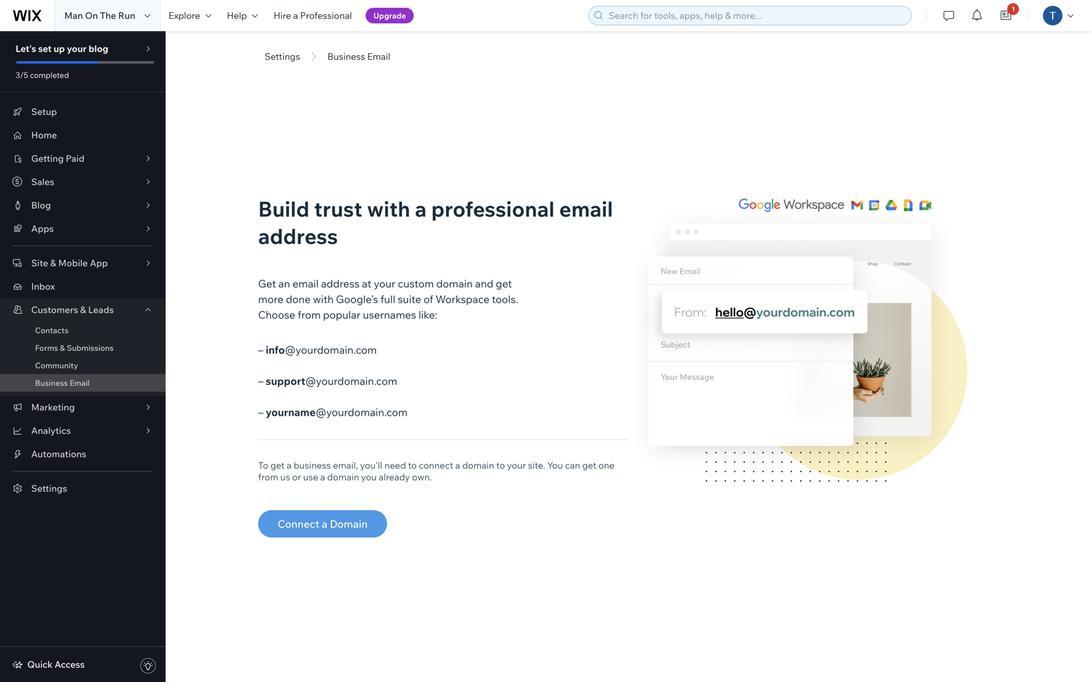 Task type: vqa. For each thing, say whether or not it's contained in the screenshot.
E.G. Mystunningwebsite.Com "field"
no



Task type: describe. For each thing, give the bounding box(es) containing it.
leads
[[88, 304, 114, 315]]

a inside build trust with a professional email address
[[415, 196, 427, 222]]

business email for business email link
[[35, 378, 90, 388]]

sales
[[31, 176, 54, 187]]

email for business email link
[[70, 378, 90, 388]]

connect a domain button
[[258, 510, 387, 538]]

need
[[385, 460, 406, 471]]

business email button
[[321, 47, 397, 66]]

choose
[[258, 308, 295, 321]]

get an email address at your custom domain and get more done with google's full suite of workspace tools. choose from popular usernames like:
[[258, 277, 519, 321]]

can
[[565, 460, 580, 471]]

or
[[292, 471, 301, 483]]

analytics
[[31, 425, 71, 436]]

0 horizontal spatial get
[[271, 460, 285, 471]]

home
[[31, 129, 57, 141]]

info
[[266, 343, 285, 356]]

customers & leads button
[[0, 298, 166, 322]]

use
[[303, 471, 318, 483]]

help
[[227, 10, 247, 21]]

you
[[548, 460, 563, 471]]

getting paid
[[31, 153, 85, 164]]

business for business email link
[[35, 378, 68, 388]]

– support @yourdomain.com
[[258, 375, 397, 388]]

contacts link
[[0, 322, 166, 339]]

hire a professional link
[[266, 0, 360, 31]]

3/5
[[16, 70, 28, 80]]

email,
[[333, 460, 358, 471]]

to get a business email, you'll need to connect a domain to your site. you can get one from us or use a domain you already own.
[[258, 460, 615, 483]]

sales button
[[0, 170, 166, 194]]

automations
[[31, 448, 86, 460]]

site & mobile app
[[31, 257, 108, 269]]

of
[[424, 293, 434, 306]]

professional
[[300, 10, 352, 21]]

– yourname @yourdomain.com
[[258, 406, 408, 419]]

blog button
[[0, 194, 166, 217]]

3/5 completed
[[16, 70, 69, 80]]

email inside get an email address at your custom domain and get more done with google's full suite of workspace tools. choose from popular usernames like:
[[293, 277, 319, 290]]

hire a professional
[[274, 10, 352, 21]]

& for customers
[[80, 304, 86, 315]]

quick access button
[[12, 659, 85, 671]]

build trust with a professional email address
[[258, 196, 613, 249]]

own.
[[412, 471, 432, 483]]

– info @yourdomain.com
[[258, 343, 377, 356]]

& for forms
[[60, 343, 65, 353]]

an
[[279, 277, 290, 290]]

usernames
[[363, 308, 416, 321]]

@yourdomain.com for – info @yourdomain.com
[[285, 343, 377, 356]]

domain inside get an email address at your custom domain and get more done with google's full suite of workspace tools. choose from popular usernames like:
[[437, 277, 473, 290]]

already
[[379, 471, 410, 483]]

2 to from the left
[[497, 460, 505, 471]]

upgrade button
[[366, 8, 414, 23]]

– for – support @yourdomain.com
[[258, 375, 263, 388]]

settings inside "sidebar" element
[[31, 483, 67, 494]]

one
[[599, 460, 615, 471]]

sidebar element
[[0, 31, 166, 682]]

– for – yourname @yourdomain.com
[[258, 406, 263, 419]]

– for – info @yourdomain.com
[[258, 343, 263, 356]]

settings link
[[0, 477, 166, 500]]

settings button
[[265, 51, 300, 62]]

site.
[[528, 460, 546, 471]]

trust
[[314, 196, 363, 222]]

let's
[[16, 43, 36, 54]]

get
[[258, 277, 276, 290]]

man
[[64, 10, 83, 21]]

let's set up your blog
[[16, 43, 108, 54]]

community link
[[0, 357, 166, 374]]

set
[[38, 43, 52, 54]]

business email link
[[0, 374, 166, 392]]

apps
[[31, 223, 54, 234]]

hire
[[274, 10, 291, 21]]

your inside to get a business email, you'll need to connect a domain to your site. you can get one from us or use a domain you already own.
[[507, 460, 526, 471]]

you
[[361, 471, 377, 483]]

contacts
[[35, 326, 68, 335]]

automations link
[[0, 443, 166, 466]]

mobile
[[58, 257, 88, 269]]

tools.
[[492, 293, 519, 306]]

support
[[266, 375, 306, 388]]

business
[[294, 460, 331, 471]]

setup link
[[0, 100, 166, 123]]

on
[[85, 10, 98, 21]]

inbox link
[[0, 275, 166, 298]]

& for site
[[50, 257, 56, 269]]

business email for business email button
[[328, 51, 391, 62]]

forms
[[35, 343, 58, 353]]

quick access
[[27, 659, 85, 670]]

@yourdomain.com for – support @yourdomain.com
[[306, 375, 397, 388]]

a inside hire a professional link
[[293, 10, 298, 21]]

to
[[258, 460, 268, 471]]

submissions
[[67, 343, 114, 353]]

connect
[[278, 518, 320, 531]]

community
[[35, 361, 78, 370]]

1 to from the left
[[408, 460, 417, 471]]

address inside build trust with a professional email address
[[258, 223, 338, 249]]

getting paid button
[[0, 147, 166, 170]]

from inside get an email address at your custom domain and get more done with google's full suite of workspace tools. choose from popular usernames like:
[[298, 308, 321, 321]]



Task type: locate. For each thing, give the bounding box(es) containing it.
and
[[475, 277, 494, 290]]

1 vertical spatial with
[[313, 293, 334, 306]]

1 horizontal spatial &
[[60, 343, 65, 353]]

address up the google's
[[321, 277, 360, 290]]

with up popular
[[313, 293, 334, 306]]

address inside get an email address at your custom domain and get more done with google's full suite of workspace tools. choose from popular usernames like:
[[321, 277, 360, 290]]

business inside "sidebar" element
[[35, 378, 68, 388]]

& right site
[[50, 257, 56, 269]]

1 horizontal spatial with
[[367, 196, 410, 222]]

your up full
[[374, 277, 396, 290]]

0 vertical spatial with
[[367, 196, 410, 222]]

like:
[[419, 308, 438, 321]]

your left site.
[[507, 460, 526, 471]]

business email inside button
[[328, 51, 391, 62]]

1 vertical spatial email
[[293, 277, 319, 290]]

email down community link
[[70, 378, 90, 388]]

get up tools.
[[496, 277, 512, 290]]

0 horizontal spatial email
[[70, 378, 90, 388]]

Search for tools, apps, help & more... field
[[605, 6, 908, 25]]

done
[[286, 293, 311, 306]]

0 vertical spatial settings
[[265, 51, 300, 62]]

with
[[367, 196, 410, 222], [313, 293, 334, 306]]

0 horizontal spatial business email
[[35, 378, 90, 388]]

2 horizontal spatial get
[[583, 460, 597, 471]]

business email down 'upgrade' button at the top of page
[[328, 51, 391, 62]]

site & mobile app button
[[0, 251, 166, 275]]

1 horizontal spatial email
[[367, 51, 391, 62]]

more
[[258, 293, 284, 306]]

your right up on the left top of the page
[[67, 43, 87, 54]]

1 horizontal spatial email
[[560, 196, 613, 222]]

apps button
[[0, 217, 166, 240]]

& right forms
[[60, 343, 65, 353]]

upgrade
[[374, 11, 406, 20]]

settings down hire
[[265, 51, 300, 62]]

email inside build trust with a professional email address
[[560, 196, 613, 222]]

0 vertical spatial @yourdomain.com
[[285, 343, 377, 356]]

0 horizontal spatial settings
[[31, 483, 67, 494]]

business email down community on the left of the page
[[35, 378, 90, 388]]

email inside business email link
[[70, 378, 90, 388]]

to up own.
[[408, 460, 417, 471]]

–
[[258, 343, 263, 356], [258, 375, 263, 388], [258, 406, 263, 419]]

1 horizontal spatial your
[[374, 277, 396, 290]]

2 – from the top
[[258, 375, 263, 388]]

email inside business email button
[[367, 51, 391, 62]]

1 vertical spatial address
[[321, 277, 360, 290]]

0 horizontal spatial your
[[67, 43, 87, 54]]

0 vertical spatial –
[[258, 343, 263, 356]]

0 vertical spatial from
[[298, 308, 321, 321]]

quick
[[27, 659, 53, 670]]

google's
[[336, 293, 378, 306]]

paid
[[66, 153, 85, 164]]

@yourdomain.com up – yourname @yourdomain.com
[[306, 375, 397, 388]]

your inside "sidebar" element
[[67, 43, 87, 54]]

0 horizontal spatial email
[[293, 277, 319, 290]]

1
[[1012, 5, 1015, 13]]

&
[[50, 257, 56, 269], [80, 304, 86, 315], [60, 343, 65, 353]]

with inside build trust with a professional email address
[[367, 196, 410, 222]]

get right can
[[583, 460, 597, 471]]

business for business email button
[[328, 51, 365, 62]]

– left yourname
[[258, 406, 263, 419]]

0 vertical spatial business
[[328, 51, 365, 62]]

man on the run
[[64, 10, 135, 21]]

forms & submissions
[[35, 343, 114, 353]]

your
[[67, 43, 87, 54], [374, 277, 396, 290], [507, 460, 526, 471]]

to left site.
[[497, 460, 505, 471]]

1 horizontal spatial get
[[496, 277, 512, 290]]

from down done
[[298, 308, 321, 321]]

@yourdomain.com up – support @yourdomain.com
[[285, 343, 377, 356]]

0 vertical spatial business email
[[328, 51, 391, 62]]

access
[[55, 659, 85, 670]]

2 vertical spatial –
[[258, 406, 263, 419]]

app
[[90, 257, 108, 269]]

settings down automations on the left of page
[[31, 483, 67, 494]]

– left "info"
[[258, 343, 263, 356]]

0 vertical spatial email
[[560, 196, 613, 222]]

get
[[496, 277, 512, 290], [271, 460, 285, 471], [583, 460, 597, 471]]

getting
[[31, 153, 64, 164]]

1 vertical spatial settings
[[31, 483, 67, 494]]

from down to
[[258, 471, 278, 483]]

full
[[381, 293, 396, 306]]

2 horizontal spatial your
[[507, 460, 526, 471]]

1 horizontal spatial business email
[[328, 51, 391, 62]]

email down 'upgrade' button at the top of page
[[367, 51, 391, 62]]

a inside connect a domain button
[[322, 518, 328, 531]]

0 horizontal spatial business
[[35, 378, 68, 388]]

0 vertical spatial &
[[50, 257, 56, 269]]

blog
[[31, 199, 51, 211]]

0 vertical spatial your
[[67, 43, 87, 54]]

0 horizontal spatial with
[[313, 293, 334, 306]]

forms & submissions link
[[0, 339, 166, 357]]

& inside dropdown button
[[50, 257, 56, 269]]

@yourdomain.com down – support @yourdomain.com
[[316, 406, 408, 419]]

connect
[[419, 460, 454, 471]]

us
[[280, 471, 290, 483]]

0 vertical spatial address
[[258, 223, 338, 249]]

yourname
[[266, 406, 316, 419]]

up
[[54, 43, 65, 54]]

0 vertical spatial email
[[367, 51, 391, 62]]

@yourdomain.com for – yourname @yourdomain.com
[[316, 406, 408, 419]]

get up the us
[[271, 460, 285, 471]]

2 horizontal spatial &
[[80, 304, 86, 315]]

business down community on the left of the page
[[35, 378, 68, 388]]

2 vertical spatial your
[[507, 460, 526, 471]]

you'll
[[360, 460, 383, 471]]

with right trust
[[367, 196, 410, 222]]

domain down email,
[[327, 471, 359, 483]]

run
[[118, 10, 135, 21]]

& left leads
[[80, 304, 86, 315]]

completed
[[30, 70, 69, 80]]

1 horizontal spatial business
[[328, 51, 365, 62]]

address down build
[[258, 223, 338, 249]]

inbox
[[31, 281, 55, 292]]

to
[[408, 460, 417, 471], [497, 460, 505, 471]]

business inside button
[[328, 51, 365, 62]]

email
[[560, 196, 613, 222], [293, 277, 319, 290]]

domain
[[330, 518, 368, 531]]

business down professional
[[328, 51, 365, 62]]

custom
[[398, 277, 434, 290]]

suite
[[398, 293, 421, 306]]

3 – from the top
[[258, 406, 263, 419]]

professional
[[432, 196, 555, 222]]

0 horizontal spatial to
[[408, 460, 417, 471]]

1 vertical spatial business email
[[35, 378, 90, 388]]

1 vertical spatial &
[[80, 304, 86, 315]]

business email inside "sidebar" element
[[35, 378, 90, 388]]

the
[[100, 10, 116, 21]]

& inside dropdown button
[[80, 304, 86, 315]]

2 vertical spatial &
[[60, 343, 65, 353]]

0 horizontal spatial from
[[258, 471, 278, 483]]

email for business email button
[[367, 51, 391, 62]]

1 horizontal spatial to
[[497, 460, 505, 471]]

domain
[[437, 277, 473, 290], [463, 460, 494, 471], [327, 471, 359, 483]]

1 horizontal spatial from
[[298, 308, 321, 321]]

customers & leads
[[31, 304, 114, 315]]

help button
[[219, 0, 266, 31]]

1 vertical spatial email
[[70, 378, 90, 388]]

domain right connect
[[463, 460, 494, 471]]

1 – from the top
[[258, 343, 263, 356]]

1 vertical spatial –
[[258, 375, 263, 388]]

1 button
[[992, 0, 1021, 31]]

with inside get an email address at your custom domain and get more done with google's full suite of workspace tools. choose from popular usernames like:
[[313, 293, 334, 306]]

settings
[[265, 51, 300, 62], [31, 483, 67, 494]]

from inside to get a business email, you'll need to connect a domain to your site. you can get one from us or use a domain you already own.
[[258, 471, 278, 483]]

analytics button
[[0, 419, 166, 443]]

a
[[293, 10, 298, 21], [415, 196, 427, 222], [287, 460, 292, 471], [456, 460, 460, 471], [320, 471, 325, 483], [322, 518, 328, 531]]

workspace
[[436, 293, 490, 306]]

1 vertical spatial @yourdomain.com
[[306, 375, 397, 388]]

marketing
[[31, 402, 75, 413]]

site
[[31, 257, 48, 269]]

– left support
[[258, 375, 263, 388]]

your inside get an email address at your custom domain and get more done with google's full suite of workspace tools. choose from popular usernames like:
[[374, 277, 396, 290]]

get inside get an email address at your custom domain and get more done with google's full suite of workspace tools. choose from popular usernames like:
[[496, 277, 512, 290]]

popular
[[323, 308, 361, 321]]

2 vertical spatial @yourdomain.com
[[316, 406, 408, 419]]

connect a domain
[[278, 518, 368, 531]]

0 horizontal spatial &
[[50, 257, 56, 269]]

marketing button
[[0, 396, 166, 419]]

1 vertical spatial business
[[35, 378, 68, 388]]

1 vertical spatial your
[[374, 277, 396, 290]]

1 vertical spatial from
[[258, 471, 278, 483]]

build
[[258, 196, 310, 222]]

setup
[[31, 106, 57, 117]]

domain up workspace
[[437, 277, 473, 290]]

1 horizontal spatial settings
[[265, 51, 300, 62]]



